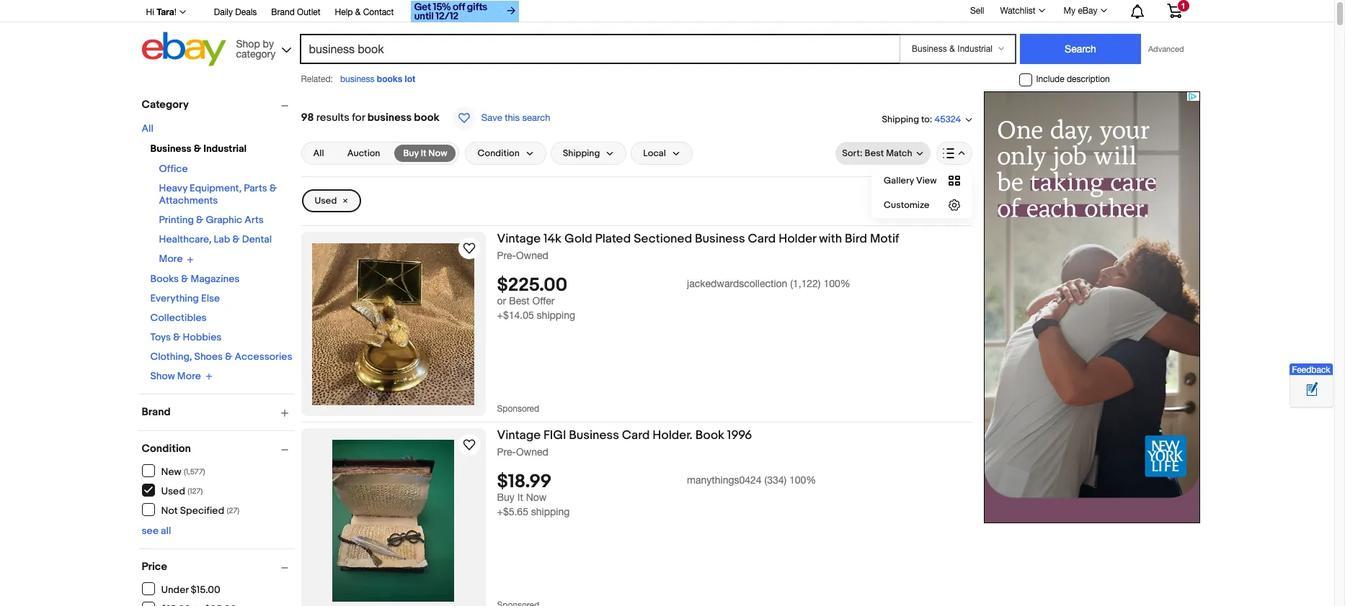 Task type: vqa. For each thing, say whether or not it's contained in the screenshot.
FLEX
no



Task type: describe. For each thing, give the bounding box(es) containing it.
figi
[[543, 429, 566, 443]]

auction link
[[339, 145, 389, 162]]

buy inside manythings0424 (334) 100% buy it now +$5.65 shipping
[[497, 492, 515, 504]]

include
[[1036, 74, 1064, 84]]

printing
[[159, 214, 194, 226]]

buy it now
[[403, 148, 447, 159]]

98
[[301, 111, 314, 125]]

under $15.00
[[161, 584, 220, 597]]

lot
[[405, 74, 415, 84]]

related: business books lot
[[301, 74, 415, 84]]

hi
[[146, 7, 154, 17]]

category
[[142, 98, 189, 112]]

book
[[695, 429, 725, 443]]

& down attachments
[[196, 214, 203, 226]]

brand for brand
[[142, 406, 171, 420]]

office
[[159, 163, 188, 175]]

gallery view link
[[872, 169, 971, 193]]

sort: best match button
[[836, 142, 930, 165]]

not specified (27)
[[161, 505, 239, 517]]

under
[[161, 584, 189, 597]]

watchlist
[[1000, 6, 1036, 16]]

deals
[[235, 7, 257, 17]]

more inside button
[[159, 253, 183, 265]]

daily
[[214, 7, 233, 17]]

category button
[[142, 98, 294, 112]]

shipping to : 45324
[[882, 114, 961, 126]]

brand for brand outlet
[[271, 7, 295, 17]]

tara
[[157, 6, 174, 17]]

see
[[142, 526, 159, 538]]

all for bottom all link
[[313, 148, 324, 159]]

parts
[[244, 182, 267, 195]]

(334)
[[764, 475, 787, 487]]

watchlist link
[[992, 2, 1051, 19]]

bird
[[845, 232, 867, 247]]

& right toys
[[173, 331, 181, 343]]

save this search button
[[448, 106, 555, 130]]

watch vintage 14k gold plated sectioned business card holder with bird motif image
[[460, 240, 478, 257]]

100% for $225.00
[[824, 278, 850, 290]]

vintage 14k gold plated sectioned business card holder with bird motif heading
[[497, 232, 899, 247]]

owned inside vintage 14k gold plated sectioned business card holder with bird motif pre-owned
[[516, 250, 548, 262]]

gold
[[564, 232, 592, 247]]

vintage figi business card holder. book 1996 link
[[497, 429, 972, 446]]

shipping for $18.99
[[531, 507, 570, 518]]

best inside jackedwardscollection (1,122) 100% or best offer +$14.05 shipping
[[509, 296, 530, 307]]

manythings0424 (334) 100% buy it now +$5.65 shipping
[[497, 475, 816, 518]]

clothing, shoes & accessories link
[[150, 351, 292, 363]]

healthcare, lab & dental link
[[159, 234, 272, 246]]

pre- inside vintage 14k gold plated sectioned business card holder with bird motif pre-owned
[[497, 250, 516, 262]]

advanced
[[1148, 45, 1184, 53]]

vintage figi business card holder. book 1996 heading
[[497, 429, 752, 443]]

ebay
[[1078, 6, 1098, 16]]

account navigation
[[138, 0, 1193, 25]]

vintage for $225.00
[[497, 232, 541, 247]]

it inside manythings0424 (334) 100% buy it now +$5.65 shipping
[[517, 492, 523, 504]]

magazines
[[191, 273, 240, 285]]

sell link
[[964, 5, 991, 16]]

watch vintage figi business card holder. book 1996 image
[[460, 437, 478, 454]]

hi tara !
[[146, 6, 176, 17]]

office link
[[159, 163, 188, 175]]

brand outlet
[[271, 7, 320, 17]]

used for used
[[315, 195, 337, 207]]

& right parts
[[270, 182, 277, 195]]

shipping for shipping to : 45324
[[882, 114, 919, 125]]

shop by category
[[236, 38, 276, 59]]

brand outlet link
[[271, 5, 320, 21]]

my ebay link
[[1056, 2, 1113, 19]]

book
[[414, 111, 440, 125]]

& up 'everything else' link
[[181, 273, 188, 285]]

+$14.05
[[497, 310, 534, 322]]

contact
[[363, 7, 394, 17]]

1 link
[[1158, 0, 1191, 21]]

by
[[263, 38, 274, 49]]

& right lab
[[232, 234, 240, 246]]

see all button
[[142, 526, 171, 538]]

advertisement region
[[984, 92, 1200, 524]]

shop
[[236, 38, 260, 49]]

vintage for $18.99
[[497, 429, 541, 443]]

shoes
[[194, 351, 223, 363]]

plated
[[595, 232, 631, 247]]

main content containing $225.00
[[301, 92, 972, 607]]

help & contact
[[335, 7, 394, 17]]

toys & hobbies link
[[150, 331, 222, 343]]

manythings0424
[[687, 475, 762, 487]]

sectioned
[[634, 232, 692, 247]]

vintage figi business card holder. book 1996 pre-owned
[[497, 429, 752, 458]]

show
[[150, 370, 175, 383]]

heavy equipment, parts & attachments link
[[159, 182, 277, 207]]

collectibles
[[150, 312, 207, 324]]

shipping button
[[551, 142, 627, 165]]

arts
[[245, 214, 264, 226]]

business inside vintage 14k gold plated sectioned business card holder with bird motif pre-owned
[[695, 232, 745, 247]]

books
[[377, 74, 402, 84]]

used (127)
[[161, 486, 203, 498]]

business inside main content
[[367, 111, 412, 125]]

get an extra 15% off image
[[411, 1, 519, 22]]

business inside related: business books lot
[[340, 74, 375, 84]]

daily deals link
[[214, 5, 257, 21]]

0 vertical spatial all link
[[142, 123, 154, 135]]

used link
[[302, 190, 361, 213]]

14k
[[543, 232, 562, 247]]

owned inside vintage figi business card holder. book 1996 pre-owned
[[516, 447, 548, 458]]

best inside 'dropdown button'
[[865, 148, 884, 159]]

$225.00
[[497, 275, 567, 297]]

match
[[886, 148, 912, 159]]

more inside button
[[177, 370, 201, 383]]

books & magazines link
[[150, 273, 240, 285]]

offer
[[532, 296, 555, 307]]

printing & graphic arts link
[[159, 214, 264, 226]]

show more
[[150, 370, 201, 383]]

used for used (127)
[[161, 486, 185, 498]]

jackedwardscollection (1,122) 100% or best offer +$14.05 shipping
[[497, 278, 850, 322]]

daily deals
[[214, 7, 257, 17]]

brand button
[[142, 406, 294, 420]]

collectibles link
[[150, 312, 207, 324]]



Task type: locate. For each thing, give the bounding box(es) containing it.
0 vertical spatial buy
[[403, 148, 419, 159]]

:
[[930, 114, 932, 125]]

none submit inside shop by category 'banner'
[[1020, 34, 1141, 64]]

holder
[[779, 232, 816, 247]]

0 horizontal spatial condition
[[142, 443, 191, 456]]

save
[[481, 112, 502, 123]]

everything else link
[[150, 292, 220, 305]]

1 vertical spatial card
[[622, 429, 650, 443]]

1 horizontal spatial buy
[[497, 492, 515, 504]]

1 horizontal spatial condition button
[[465, 142, 546, 165]]

all inside main content
[[313, 148, 324, 159]]

card left 'holder'
[[748, 232, 776, 247]]

vintage 14k gold plated sectioned business card holder with bird motif pre-owned
[[497, 232, 899, 262]]

0 vertical spatial shipping
[[882, 114, 919, 125]]

advanced link
[[1141, 35, 1191, 63]]

100% inside manythings0424 (334) 100% buy it now +$5.65 shipping
[[789, 475, 816, 487]]

vintage left figi
[[497, 429, 541, 443]]

shipping inside shipping to : 45324
[[882, 114, 919, 125]]

shop by category button
[[230, 32, 294, 63]]

1 vertical spatial 100%
[[789, 475, 816, 487]]

now up +$5.65
[[526, 492, 547, 504]]

not
[[161, 505, 178, 517]]

condition up "new"
[[142, 443, 191, 456]]

lab
[[214, 234, 230, 246]]

0 vertical spatial pre-
[[497, 250, 516, 262]]

1 horizontal spatial condition
[[478, 148, 520, 159]]

business inside vintage figi business card holder. book 1996 pre-owned
[[569, 429, 619, 443]]

all link
[[142, 123, 154, 135], [305, 145, 333, 162]]

gallery view
[[884, 175, 937, 187]]

shipping inside jackedwardscollection (1,122) 100% or best offer +$14.05 shipping
[[537, 310, 575, 322]]

1 horizontal spatial it
[[517, 492, 523, 504]]

card inside vintage 14k gold plated sectioned business card holder with bird motif pre-owned
[[748, 232, 776, 247]]

1 vertical spatial shipping
[[563, 148, 600, 159]]

2 pre- from the top
[[497, 447, 516, 458]]

1 vertical spatial business
[[367, 111, 412, 125]]

!
[[174, 7, 176, 17]]

business right figi
[[569, 429, 619, 443]]

condition for bottom condition dropdown button
[[142, 443, 191, 456]]

shipping inside manythings0424 (334) 100% buy it now +$5.65 shipping
[[531, 507, 570, 518]]

best
[[865, 148, 884, 159], [509, 296, 530, 307]]

0 vertical spatial condition
[[478, 148, 520, 159]]

equipment,
[[190, 182, 242, 195]]

see all
[[142, 526, 171, 538]]

related:
[[301, 74, 333, 84]]

2 vintage from the top
[[497, 429, 541, 443]]

business & industrial
[[150, 143, 247, 155]]

description
[[1067, 74, 1110, 84]]

1 vertical spatial condition
[[142, 443, 191, 456]]

shipping
[[537, 310, 575, 322], [531, 507, 570, 518]]

to
[[921, 114, 930, 125]]

business up office link
[[150, 143, 192, 155]]

0 vertical spatial condition button
[[465, 142, 546, 165]]

shipping for $225.00
[[537, 310, 575, 322]]

0 horizontal spatial used
[[161, 486, 185, 498]]

office heavy equipment, parts & attachments printing & graphic arts healthcare, lab & dental
[[159, 163, 277, 246]]

shipping inside dropdown button
[[563, 148, 600, 159]]

1 vertical spatial vintage
[[497, 429, 541, 443]]

business left books
[[340, 74, 375, 84]]

vintage inside vintage figi business card holder. book 1996 pre-owned
[[497, 429, 541, 443]]

0 vertical spatial brand
[[271, 7, 295, 17]]

outlet
[[297, 7, 320, 17]]

pre- up $18.99
[[497, 447, 516, 458]]

condition button up the (1,577)
[[142, 443, 294, 456]]

shipping right +$5.65
[[531, 507, 570, 518]]

1 horizontal spatial best
[[865, 148, 884, 159]]

customize
[[884, 200, 930, 211]]

more button
[[159, 253, 194, 266]]

include description
[[1036, 74, 1110, 84]]

100% inside jackedwardscollection (1,122) 100% or best offer +$14.05 shipping
[[824, 278, 850, 290]]

best right sort:
[[865, 148, 884, 159]]

1 horizontal spatial shipping
[[882, 114, 919, 125]]

&
[[355, 7, 361, 17], [194, 143, 201, 155], [270, 182, 277, 195], [196, 214, 203, 226], [232, 234, 240, 246], [181, 273, 188, 285], [173, 331, 181, 343], [225, 351, 232, 363]]

1 vertical spatial more
[[177, 370, 201, 383]]

save this search
[[481, 112, 550, 123]]

condition button
[[465, 142, 546, 165], [142, 443, 294, 456]]

it inside buy it now text field
[[421, 148, 426, 159]]

0 vertical spatial business
[[340, 74, 375, 84]]

1 vertical spatial now
[[526, 492, 547, 504]]

more right show
[[177, 370, 201, 383]]

(127)
[[188, 487, 203, 496]]

condition for condition dropdown button to the right
[[478, 148, 520, 159]]

Search for anything text field
[[302, 35, 897, 63]]

all
[[161, 526, 171, 538]]

my ebay
[[1064, 6, 1098, 16]]

vintage inside vintage 14k gold plated sectioned business card holder with bird motif pre-owned
[[497, 232, 541, 247]]

business right for
[[367, 111, 412, 125]]

0 vertical spatial all
[[142, 123, 154, 135]]

owned down figi
[[516, 447, 548, 458]]

1 vertical spatial business
[[695, 232, 745, 247]]

0 horizontal spatial now
[[428, 148, 447, 159]]

buy inside text field
[[403, 148, 419, 159]]

graphic
[[206, 214, 242, 226]]

& left industrial
[[194, 143, 201, 155]]

card left holder.
[[622, 429, 650, 443]]

shop by category banner
[[138, 0, 1193, 70]]

0 horizontal spatial brand
[[142, 406, 171, 420]]

None submit
[[1020, 34, 1141, 64]]

view
[[916, 175, 937, 187]]

condition inside condition dropdown button
[[478, 148, 520, 159]]

hobbies
[[183, 331, 222, 343]]

main content
[[301, 92, 972, 607]]

0 vertical spatial used
[[315, 195, 337, 207]]

1 vertical spatial brand
[[142, 406, 171, 420]]

& inside account navigation
[[355, 7, 361, 17]]

98 results for business book
[[301, 111, 440, 125]]

(1,577)
[[184, 467, 205, 477]]

1 vertical spatial pre-
[[497, 447, 516, 458]]

now
[[428, 148, 447, 159], [526, 492, 547, 504]]

1 horizontal spatial now
[[526, 492, 547, 504]]

pre- right the "watch vintage 14k gold plated sectioned business card holder with bird motif" icon
[[497, 250, 516, 262]]

0 horizontal spatial 100%
[[789, 475, 816, 487]]

1 vertical spatial best
[[509, 296, 530, 307]]

1 horizontal spatial business
[[569, 429, 619, 443]]

buy down 'book'
[[403, 148, 419, 159]]

condition down save this search button
[[478, 148, 520, 159]]

0 vertical spatial now
[[428, 148, 447, 159]]

2 horizontal spatial business
[[695, 232, 745, 247]]

price button
[[142, 561, 294, 575]]

0 vertical spatial it
[[421, 148, 426, 159]]

0 vertical spatial best
[[865, 148, 884, 159]]

books & magazines everything else collectibles toys & hobbies clothing, shoes & accessories
[[150, 273, 292, 363]]

100% for $18.99
[[789, 475, 816, 487]]

else
[[201, 292, 220, 305]]

1 vintage from the top
[[497, 232, 541, 247]]

all link down category
[[142, 123, 154, 135]]

or
[[497, 296, 506, 307]]

all down 98
[[313, 148, 324, 159]]

vintage figi business card holder. book 1996 image
[[332, 440, 454, 602]]

shipping down offer
[[537, 310, 575, 322]]

1 vertical spatial buy
[[497, 492, 515, 504]]

vintage 14k gold plated sectioned business card holder with bird motif link
[[497, 232, 972, 249]]

0 vertical spatial more
[[159, 253, 183, 265]]

best up +$14.05
[[509, 296, 530, 307]]

used inside main content
[[315, 195, 337, 207]]

brand inside account navigation
[[271, 7, 295, 17]]

1 horizontal spatial all link
[[305, 145, 333, 162]]

local
[[643, 148, 666, 159]]

listing options selector. list view selected. image
[[943, 148, 966, 159]]

all link down 98
[[305, 145, 333, 162]]

1 vertical spatial all
[[313, 148, 324, 159]]

(27)
[[227, 506, 239, 516]]

vintage 14k gold plated sectioned business card holder with bird motif image
[[312, 243, 474, 405]]

this
[[505, 112, 520, 123]]

everything
[[150, 292, 199, 305]]

all for the top all link
[[142, 123, 154, 135]]

1 owned from the top
[[516, 250, 548, 262]]

more up books at left top
[[159, 253, 183, 265]]

new
[[161, 466, 181, 478]]

shipping for shipping
[[563, 148, 600, 159]]

Buy It Now selected text field
[[403, 147, 447, 160]]

2 vertical spatial business
[[569, 429, 619, 443]]

now down 'book'
[[428, 148, 447, 159]]

toys
[[150, 331, 171, 343]]

all down category
[[142, 123, 154, 135]]

condition button down save this search button
[[465, 142, 546, 165]]

0 horizontal spatial buy
[[403, 148, 419, 159]]

1 horizontal spatial all
[[313, 148, 324, 159]]

1 vertical spatial used
[[161, 486, 185, 498]]

1 vertical spatial all link
[[305, 145, 333, 162]]

0 horizontal spatial condition button
[[142, 443, 294, 456]]

pre- inside vintage figi business card holder. book 1996 pre-owned
[[497, 447, 516, 458]]

brand left outlet
[[271, 7, 295, 17]]

0 horizontal spatial best
[[509, 296, 530, 307]]

100% right (1,122)
[[824, 278, 850, 290]]

0 vertical spatial card
[[748, 232, 776, 247]]

0 vertical spatial vintage
[[497, 232, 541, 247]]

& right the help
[[355, 7, 361, 17]]

buy it now link
[[395, 145, 456, 162]]

sell
[[970, 5, 984, 16]]

motif
[[870, 232, 899, 247]]

search
[[522, 112, 550, 123]]

1 vertical spatial shipping
[[531, 507, 570, 518]]

sort:
[[842, 148, 863, 159]]

business up jackedwardscollection
[[695, 232, 745, 247]]

0 vertical spatial 100%
[[824, 278, 850, 290]]

1 vertical spatial it
[[517, 492, 523, 504]]

1 pre- from the top
[[497, 250, 516, 262]]

0 horizontal spatial shipping
[[563, 148, 600, 159]]

pre-
[[497, 250, 516, 262], [497, 447, 516, 458]]

1 vertical spatial owned
[[516, 447, 548, 458]]

0 vertical spatial business
[[150, 143, 192, 155]]

brand down show
[[142, 406, 171, 420]]

1 horizontal spatial used
[[315, 195, 337, 207]]

books
[[150, 273, 179, 285]]

clothing,
[[150, 351, 192, 363]]

0 vertical spatial shipping
[[537, 310, 575, 322]]

0 horizontal spatial all
[[142, 123, 154, 135]]

2 owned from the top
[[516, 447, 548, 458]]

it down 'book'
[[421, 148, 426, 159]]

now inside manythings0424 (334) 100% buy it now +$5.65 shipping
[[526, 492, 547, 504]]

owned down '14k'
[[516, 250, 548, 262]]

card inside vintage figi business card holder. book 1996 pre-owned
[[622, 429, 650, 443]]

& right the shoes in the left bottom of the page
[[225, 351, 232, 363]]

it up +$5.65
[[517, 492, 523, 504]]

vintage left '14k'
[[497, 232, 541, 247]]

0 vertical spatial owned
[[516, 250, 548, 262]]

industrial
[[204, 143, 247, 155]]

accessories
[[235, 351, 292, 363]]

now inside text field
[[428, 148, 447, 159]]

1 vertical spatial condition button
[[142, 443, 294, 456]]

customize button
[[872, 193, 971, 218]]

0 horizontal spatial card
[[622, 429, 650, 443]]

0 horizontal spatial it
[[421, 148, 426, 159]]

100%
[[824, 278, 850, 290], [789, 475, 816, 487]]

1 horizontal spatial 100%
[[824, 278, 850, 290]]

specified
[[180, 505, 224, 517]]

1 horizontal spatial card
[[748, 232, 776, 247]]

condition
[[478, 148, 520, 159], [142, 443, 191, 456]]

0 horizontal spatial business
[[150, 143, 192, 155]]

all
[[142, 123, 154, 135], [313, 148, 324, 159]]

100% right (334)
[[789, 475, 816, 487]]

buy up +$5.65
[[497, 492, 515, 504]]

1 horizontal spatial brand
[[271, 7, 295, 17]]

for
[[352, 111, 365, 125]]

0 horizontal spatial all link
[[142, 123, 154, 135]]

help & contact link
[[335, 5, 394, 21]]



